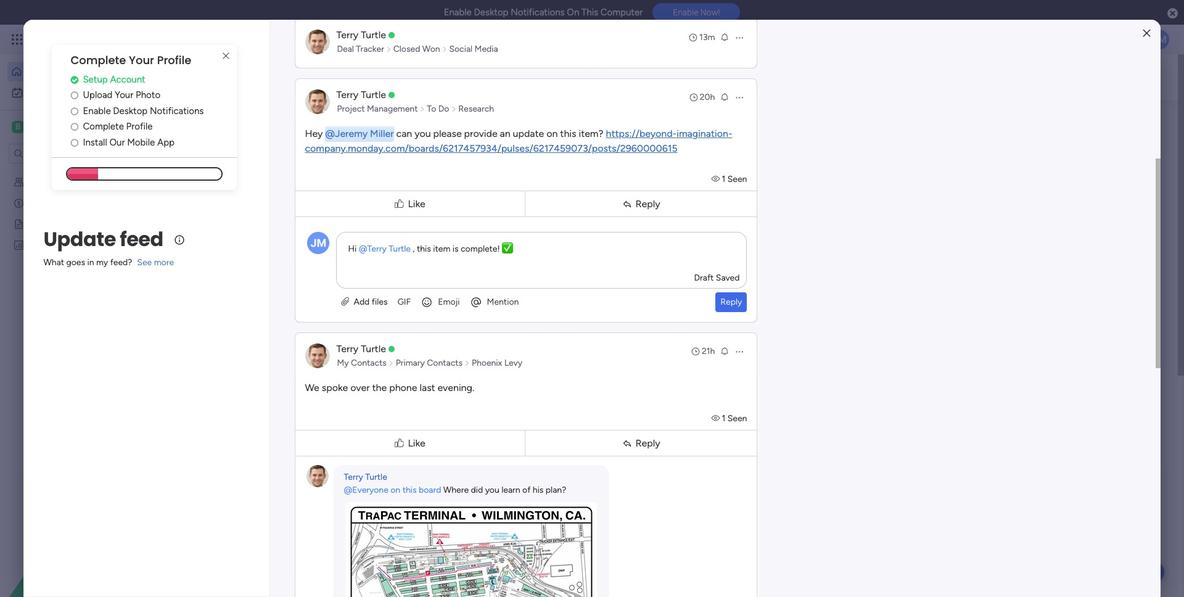 Task type: describe. For each thing, give the bounding box(es) containing it.
terry turtle link for contacts
[[337, 343, 386, 355]]

gif button
[[393, 292, 416, 312]]

reply button for we spoke over the phone last evening.
[[528, 433, 755, 454]]

options image for 20h
[[735, 93, 745, 102]]

setup account link
[[71, 73, 237, 87]]

project inside quick search results list box
[[601, 482, 634, 493]]

saved
[[716, 273, 740, 283]]

project management link
[[335, 103, 420, 115]]

reminder image for hey
[[720, 92, 730, 102]]

complete your profile
[[71, 52, 192, 68]]

reply for we spoke over the phone last evening.
[[636, 437, 661, 449]]

reply...
[[377, 42, 401, 52]]

like for we spoke over the phone last evening.
[[408, 437, 426, 449]]

select product image
[[11, 33, 23, 46]]

an
[[500, 128, 511, 139]]

1 vertical spatial you
[[485, 485, 500, 495]]

1 show from the top
[[555, 326, 577, 337]]

public board image for new form
[[413, 481, 427, 495]]

setup
[[83, 74, 108, 85]]

slider arrow image right do
[[451, 103, 457, 115]]

sales
[[29, 239, 49, 250]]

list box containing my contacts
[[0, 169, 157, 422]]

sales dashboard
[[29, 239, 93, 250]]

complete for complete your profile
[[71, 52, 126, 68]]

inbox
[[371, 78, 395, 89]]

13m link
[[689, 31, 715, 44]]

20h link
[[689, 91, 715, 104]]

desktop for enable desktop notifications on this computer
[[474, 7, 509, 18]]

private
[[264, 126, 300, 139]]

terry for deal
[[337, 29, 359, 41]]

boards,
[[335, 78, 368, 89]]

what goes in my feed? see more
[[43, 257, 174, 268]]

crm inside quick search results list box
[[363, 502, 381, 512]]

update
[[513, 128, 544, 139]]

@terry turtle link
[[359, 244, 411, 254]]

contacts inside quick search results list box
[[278, 482, 319, 493]]

jeremy!
[[273, 65, 304, 76]]

deal inside list box
[[29, 197, 46, 208]]

all for first show all "button" from the bottom
[[579, 539, 587, 549]]

﻿ ﻿﻿,
[[411, 244, 415, 254]]

my private tasks
[[245, 126, 329, 139]]

my contacts inside quick search results list box
[[261, 482, 319, 493]]

recently
[[245, 357, 290, 371]]

1 seen for hey
[[722, 174, 748, 184]]

files
[[372, 297, 388, 307]]

we spoke over the phone last evening.
[[305, 382, 475, 394]]

@jeremy miller link
[[325, 125, 394, 142]]

your for photo
[[115, 90, 133, 101]]

see more link
[[137, 257, 174, 269]]

0 vertical spatial lottie animation image
[[595, 54, 942, 101]]

terry turtle link for management
[[337, 89, 386, 101]]

public board image for getting started
[[13, 218, 25, 230]]

https://beyond-imagination- company.monday.com/boards/6217457934/pulses/6217459073/posts/2960000615
[[305, 128, 733, 154]]

evening.
[[438, 382, 475, 394]]

circle o image for enable
[[71, 107, 79, 116]]

phoenix levy link
[[470, 357, 525, 370]]

update feed (inbox)
[[245, 570, 348, 583]]

5
[[357, 571, 362, 582]]

plans
[[233, 34, 253, 44]]

1 workspace from the left
[[531, 502, 572, 512]]

item
[[433, 244, 451, 254]]

@everyone on this board link
[[344, 485, 441, 495]]

app
[[157, 137, 175, 148]]

seen for we spoke over the phone last evening.
[[728, 413, 748, 424]]

0 vertical spatial deal tracker
[[337, 44, 384, 54]]

and inside good morning, jeremy! quickly access your recent boards, inbox and workspaces
[[398, 78, 414, 89]]

work management > basic crm
[[259, 502, 381, 512]]

install our mobile app link
[[71, 136, 237, 150]]

add
[[354, 297, 370, 307]]

where
[[444, 485, 469, 495]]

1 vertical spatial slider arrow image
[[389, 357, 394, 370]]

management inside quick search results list box
[[636, 482, 696, 493]]

component image
[[583, 500, 594, 512]]

setup account
[[83, 74, 145, 85]]

2 > from the left
[[502, 502, 508, 512]]

enable for enable desktop notifications on this computer
[[444, 7, 472, 18]]

miller
[[370, 128, 394, 139]]

turtle up @everyone
[[365, 472, 387, 483]]

0 vertical spatial this
[[560, 128, 577, 139]]

hey @jeremy miller can you please provide an update on this item?
[[305, 128, 606, 139]]

2 show all from the top
[[555, 539, 587, 549]]

b
[[15, 122, 21, 132]]

feed for update feed (inbox)
[[285, 570, 308, 583]]

1 horizontal spatial tracker
[[356, 44, 384, 54]]

work inside option
[[42, 87, 61, 97]]

dapulse x slim image
[[219, 49, 233, 64]]

1 vertical spatial reply
[[721, 297, 743, 307]]

0 horizontal spatial profile
[[126, 121, 153, 132]]

notifications for enable desktop notifications
[[150, 105, 204, 116]]

install our mobile app
[[83, 137, 175, 148]]

basic inside workspace selection element
[[28, 121, 52, 133]]

to do link
[[425, 103, 451, 115]]

0 horizontal spatial project
[[337, 104, 365, 114]]

tasks for private
[[302, 126, 329, 139]]

phoenix
[[472, 358, 502, 368]]

like for hey
[[408, 198, 426, 209]]

1 for hey
[[722, 174, 726, 184]]

1 vertical spatial and
[[574, 248, 591, 260]]

2 show from the top
[[555, 539, 577, 549]]

hey
[[305, 128, 323, 139]]

0 horizontal spatial my contacts
[[29, 176, 79, 187]]

mention
[[487, 297, 519, 307]]

2 main from the left
[[680, 502, 698, 512]]

1 show all button from the top
[[550, 322, 592, 342]]

the
[[372, 382, 387, 394]]

add to favorites image
[[371, 481, 383, 494]]

track personal tasks and reminders here
[[483, 248, 659, 260]]

is
[[453, 244, 459, 254]]

terry turtle for contacts
[[337, 343, 386, 355]]

deal tracker link
[[335, 43, 386, 56]]

my inside my work option
[[28, 87, 40, 97]]

we
[[305, 382, 320, 394]]

tracker inside list box
[[48, 197, 76, 208]]

my
[[96, 257, 108, 268]]

contacts up over
[[351, 358, 387, 368]]

1 work management > main workspace from the left
[[428, 502, 572, 512]]

2 workspace from the left
[[700, 502, 742, 512]]

v2 seen image
[[712, 174, 722, 184]]

terry up @everyone
[[344, 472, 363, 483]]

update for update feed (inbox)
[[245, 570, 283, 583]]

what
[[43, 257, 64, 268]]

0 horizontal spatial project management
[[337, 104, 418, 114]]

0 horizontal spatial lottie animation element
[[0, 473, 157, 597]]

✅
[[502, 244, 513, 254]]

reminders
[[593, 248, 637, 260]]

upload your photo link
[[71, 88, 237, 102]]

all for 1st show all "button" from the top
[[579, 326, 587, 337]]

1 horizontal spatial slider arrow image
[[442, 43, 448, 56]]

turtle for management
[[361, 89, 386, 101]]

@everyone on this board where did you learn of his plan?
[[344, 485, 567, 495]]

a
[[370, 42, 375, 52]]

21h link
[[691, 346, 715, 358]]

13m
[[700, 32, 715, 43]]

did
[[471, 485, 483, 495]]

v2 seen image
[[712, 413, 722, 424]]

more
[[154, 257, 174, 268]]

levy
[[505, 358, 523, 368]]

2 vertical spatial this
[[403, 485, 417, 495]]

1 reminder image from the top
[[720, 32, 730, 42]]

1 show all from the top
[[555, 326, 587, 337]]

to do
[[427, 104, 449, 114]]

closed
[[393, 44, 420, 54]]

home
[[27, 66, 51, 77]]

jeremy miller image
[[1150, 30, 1170, 49]]

quickly
[[213, 78, 246, 89]]

turtle right @terry
[[389, 244, 411, 254]]

1 horizontal spatial profile
[[157, 52, 192, 68]]

hi
[[348, 244, 357, 254]]

tasks for personal
[[549, 248, 572, 260]]

media
[[475, 44, 498, 54]]

contacts up evening.
[[427, 358, 463, 368]]

photo
[[136, 90, 160, 101]]

new
[[431, 482, 452, 493]]

slider arrow image right a
[[386, 43, 392, 56]]

0 horizontal spatial on
[[391, 485, 401, 495]]

3 > from the left
[[672, 502, 678, 512]]

write
[[347, 42, 368, 52]]

2 work management > main workspace from the left
[[598, 502, 742, 512]]

draft saved
[[694, 273, 740, 283]]

account
[[110, 74, 145, 85]]

good
[[213, 65, 235, 76]]

deal tracker inside list box
[[29, 197, 76, 208]]

your for profile
[[129, 52, 154, 68]]

help button
[[1122, 562, 1165, 582]]

1 vertical spatial see
[[137, 257, 152, 268]]

your
[[282, 78, 302, 89]]

add files
[[352, 297, 388, 307]]

circle o image for upload
[[71, 91, 79, 100]]

1 vertical spatial my contacts
[[337, 358, 387, 368]]



Task type: vqa. For each thing, say whether or not it's contained in the screenshot.
bottommost reply
yes



Task type: locate. For each thing, give the bounding box(es) containing it.
1 horizontal spatial feed
[[285, 570, 308, 583]]

2 vertical spatial circle o image
[[71, 138, 79, 147]]

slider arrow image left 'to'
[[420, 103, 425, 115]]

terry turtle link up my contacts link
[[337, 343, 386, 355]]

👍, +1, thumbsup image
[[402, 2, 415, 20]]

computer
[[601, 7, 643, 18]]

closed won
[[393, 44, 440, 54]]

0 vertical spatial show all
[[555, 326, 587, 337]]

your up setup account link
[[129, 52, 154, 68]]

1 vertical spatial reply button
[[716, 292, 748, 312]]

of
[[523, 485, 531, 495]]

0 horizontal spatial desktop
[[113, 105, 148, 116]]

circle o image up circle o icon
[[71, 107, 79, 116]]

learn
[[502, 485, 521, 495]]

enable down upload
[[83, 105, 111, 116]]

1 horizontal spatial workspace
[[700, 502, 742, 512]]

0 vertical spatial 1 seen
[[722, 174, 748, 184]]

1 seen for we spoke over the phone last evening.
[[722, 413, 748, 424]]

my right 'close my private tasks' icon
[[245, 126, 261, 139]]

1 horizontal spatial tasks
[[549, 248, 572, 260]]

@terry
[[359, 244, 387, 254]]

monday work management
[[55, 32, 192, 46]]

1 vertical spatial update
[[245, 570, 283, 583]]

my inside list box
[[29, 176, 41, 187]]

terry up write
[[337, 29, 359, 41]]

primary
[[396, 358, 425, 368]]

2 options image from the top
[[735, 93, 745, 102]]

complete up setup
[[71, 52, 126, 68]]

1 horizontal spatial public dashboard image
[[753, 481, 766, 495]]

can
[[396, 128, 412, 139]]

terry turtle up @everyone
[[344, 472, 387, 483]]

0 horizontal spatial slider arrow image
[[389, 357, 394, 370]]

this left item?
[[560, 128, 577, 139]]

emoji
[[438, 297, 460, 307]]

0 vertical spatial reminder image
[[720, 32, 730, 42]]

research link
[[457, 103, 496, 115]]

0 horizontal spatial notifications
[[150, 105, 204, 116]]

public board image inside list box
[[13, 218, 25, 230]]

enable inside button
[[673, 8, 699, 17]]

reply for hey
[[636, 198, 661, 209]]

like button for we spoke over the phone last evening.
[[298, 425, 523, 462]]

morning,
[[237, 65, 271, 76]]

1 vertical spatial lottie animation image
[[0, 473, 157, 597]]

@jeremy
[[325, 128, 368, 139]]

my contacts up 'work management > basic crm' on the bottom of page
[[261, 482, 319, 493]]

dashboard
[[51, 239, 93, 250]]

1 horizontal spatial lottie animation image
[[595, 54, 942, 101]]

1 vertical spatial circle o image
[[71, 107, 79, 116]]

terry turtle link up write
[[337, 29, 386, 41]]

contacts up 'work management > basic crm' on the bottom of page
[[278, 482, 319, 493]]

0 horizontal spatial workspace
[[531, 502, 572, 512]]

goes
[[66, 257, 85, 268]]

1 all from the top
[[579, 326, 587, 337]]

2 seen from the top
[[728, 413, 748, 424]]

see up dapulse x slim icon on the left top of the page
[[216, 34, 231, 44]]

1 vertical spatial tracker
[[48, 197, 76, 208]]

work
[[100, 32, 122, 46], [42, 87, 61, 97], [259, 502, 277, 512], [428, 502, 447, 512], [598, 502, 617, 512]]

0 vertical spatial options image
[[735, 33, 745, 43]]

1 horizontal spatial my contacts
[[261, 482, 319, 493]]

options image
[[735, 33, 745, 43], [735, 93, 745, 102]]

terry turtle
[[337, 29, 386, 41], [337, 89, 386, 101], [337, 343, 386, 355], [344, 472, 387, 483]]

public board image left the new
[[413, 481, 427, 495]]

spoke
[[322, 382, 348, 394]]

reminder image
[[720, 32, 730, 42], [720, 92, 730, 102], [720, 346, 730, 356]]

like button for hey
[[298, 185, 523, 222]]

0 horizontal spatial you
[[415, 128, 431, 139]]

my up 'work management > basic crm' on the bottom of page
[[261, 482, 275, 493]]

2 horizontal spatial >
[[672, 502, 678, 512]]

profile up setup account link
[[157, 52, 192, 68]]

turtle up project management link
[[361, 89, 386, 101]]

public dashboard image
[[13, 239, 25, 251], [753, 481, 766, 495]]

0 vertical spatial public board image
[[13, 218, 25, 230]]

dapulse close image
[[1168, 7, 1179, 20]]

monday
[[55, 32, 97, 46]]

1 vertical spatial crm
[[363, 502, 381, 512]]

my contacts
[[29, 176, 79, 187], [337, 358, 387, 368], [261, 482, 319, 493]]

dapulse attachment image
[[341, 297, 349, 307]]

circle o image down circle o icon
[[71, 138, 79, 147]]

show all
[[555, 326, 587, 337], [555, 539, 587, 549]]

0 horizontal spatial component image
[[413, 500, 424, 512]]

0 horizontal spatial and
[[398, 78, 414, 89]]

public board image inside quick search results list box
[[413, 481, 427, 495]]

turtle up the write a reply...
[[361, 29, 386, 41]]

getting
[[29, 218, 59, 229]]

2 like from the top
[[408, 437, 426, 449]]

circle o image
[[71, 122, 79, 132]]

on right add to favorites icon
[[391, 485, 401, 495]]

your down account
[[115, 90, 133, 101]]

mention button
[[465, 292, 524, 312]]

on
[[567, 7, 580, 18]]

1 horizontal spatial main
[[680, 502, 698, 512]]

0 vertical spatial slider arrow image
[[442, 43, 448, 56]]

options image right 20h
[[735, 93, 745, 102]]

0 horizontal spatial feed
[[120, 225, 163, 253]]

option
[[0, 171, 157, 173]]

1 horizontal spatial enable
[[444, 7, 472, 18]]

0 horizontal spatial lottie animation image
[[0, 473, 157, 597]]

my contacts down search in workspace field
[[29, 176, 79, 187]]

0 horizontal spatial tasks
[[302, 126, 329, 139]]

1 horizontal spatial deal
[[337, 44, 354, 54]]

like up board
[[408, 437, 426, 449]]

0 vertical spatial your
[[129, 52, 154, 68]]

visited
[[293, 357, 327, 371]]

20h
[[700, 92, 715, 102]]

terry up my contacts link
[[337, 343, 359, 355]]

seen for hey
[[728, 174, 748, 184]]

on right update at left top
[[547, 128, 558, 139]]

(inbox)
[[311, 570, 348, 583]]

feed left (inbox) at the left of the page
[[285, 570, 308, 583]]

https://beyond-
[[606, 128, 677, 139]]

0 vertical spatial feed
[[120, 225, 163, 253]]

my inside my contacts link
[[337, 358, 349, 368]]

1 vertical spatial deal
[[29, 197, 46, 208]]

0 vertical spatial notifications
[[511, 7, 565, 18]]

complete profile
[[83, 121, 153, 132]]

install
[[83, 137, 107, 148]]

1 vertical spatial all
[[579, 539, 587, 549]]

slider arrow image
[[386, 43, 392, 56], [420, 103, 425, 115], [451, 103, 457, 115], [465, 357, 470, 370]]

2 1 from the top
[[722, 413, 726, 424]]

3 circle o image from the top
[[71, 138, 79, 147]]

profile up mobile on the top left of page
[[126, 121, 153, 132]]

workspace selection element
[[12, 120, 78, 135]]

circle o image inside upload your photo link
[[71, 91, 79, 100]]

1 main from the left
[[510, 502, 528, 512]]

0 vertical spatial you
[[415, 128, 431, 139]]

crm inside workspace selection element
[[54, 121, 76, 133]]

1 component image from the left
[[413, 500, 424, 512]]

social media link
[[448, 43, 500, 56]]

1
[[722, 174, 726, 184], [722, 413, 726, 424]]

1 horizontal spatial on
[[547, 128, 558, 139]]

you right can
[[415, 128, 431, 139]]

you right did
[[485, 485, 500, 495]]

1 1 seen from the top
[[722, 174, 748, 184]]

0 vertical spatial seen
[[728, 174, 748, 184]]

terry for my
[[337, 343, 359, 355]]

circle o image inside enable desktop notifications link
[[71, 107, 79, 116]]

1 vertical spatial feed
[[285, 570, 308, 583]]

company.monday.com/boards/6217457934/pulses/6217459073/posts/2960000615
[[305, 143, 678, 154]]

1 vertical spatial management
[[636, 482, 696, 493]]

crm up search in workspace field
[[54, 121, 76, 133]]

gif
[[398, 297, 411, 307]]

terry turtle link
[[337, 29, 386, 41], [337, 89, 386, 101], [337, 343, 386, 355], [344, 472, 387, 483]]

turtle for contacts
[[361, 343, 386, 355]]

terry turtle for tracker
[[337, 29, 386, 41]]

deal up getting
[[29, 197, 46, 208]]

0 horizontal spatial basic
[[28, 121, 52, 133]]

my contacts up over
[[337, 358, 387, 368]]

feed for update feed
[[120, 225, 163, 253]]

1 circle o image from the top
[[71, 91, 79, 100]]

notifications
[[511, 7, 565, 18], [150, 105, 204, 116]]

enable left now!
[[673, 8, 699, 17]]

terry right recent
[[337, 89, 359, 101]]

terry turtle link up project management link
[[337, 89, 386, 101]]

1 like from the top
[[408, 198, 426, 209]]

access
[[249, 78, 279, 89]]

public board image left getting
[[13, 218, 25, 230]]

Search in workspace field
[[26, 147, 103, 161]]

circle o image for install
[[71, 138, 79, 147]]

slider arrow image left phoenix
[[465, 357, 470, 370]]

2 all from the top
[[579, 539, 587, 549]]

basic
[[28, 121, 52, 133], [340, 502, 360, 512]]

1 vertical spatial public dashboard image
[[753, 481, 766, 495]]

in
[[87, 257, 94, 268]]

emoji button
[[416, 292, 465, 312]]

3 reminder image from the top
[[720, 346, 730, 356]]

1 horizontal spatial lottie animation element
[[595, 54, 942, 101]]

component image
[[413, 500, 424, 512], [753, 500, 764, 512]]

1 like button from the top
[[298, 185, 523, 222]]

my
[[28, 87, 40, 97], [245, 126, 261, 139], [29, 176, 41, 187], [337, 358, 349, 368], [261, 482, 275, 493]]

complete up "install"
[[83, 121, 124, 132]]

https://beyond-imagination- company.monday.com/boards/6217457934/pulses/6217459073/posts/2960000615 link
[[305, 128, 733, 154]]

on
[[547, 128, 558, 139], [391, 485, 401, 495]]

close my private tasks image
[[228, 125, 243, 140]]

1 horizontal spatial component image
[[753, 500, 764, 512]]

0 vertical spatial reply
[[636, 198, 661, 209]]

imagination-
[[677, 128, 733, 139]]

like up ﻿ ﻿﻿,
[[408, 198, 426, 209]]

like button up @everyone on this board link
[[298, 425, 523, 462]]

now!
[[701, 8, 720, 17]]

0 horizontal spatial crm
[[54, 121, 76, 133]]

0 horizontal spatial public dashboard image
[[13, 239, 25, 251]]

0 vertical spatial project
[[337, 104, 365, 114]]

0 vertical spatial public dashboard image
[[13, 239, 25, 251]]

my inside quick search results list box
[[261, 482, 275, 493]]

1 vertical spatial seen
[[728, 413, 748, 424]]

0 vertical spatial management
[[367, 104, 418, 114]]

slider arrow image right won
[[442, 43, 448, 56]]

0 vertical spatial like button
[[298, 185, 523, 222]]

recently visited
[[245, 357, 327, 371]]

2 circle o image from the top
[[71, 107, 79, 116]]

desktop up media
[[474, 7, 509, 18]]

primary contacts link
[[394, 357, 465, 370]]

2 horizontal spatial enable
[[673, 8, 699, 17]]

1 horizontal spatial project
[[601, 482, 634, 493]]

see inside button
[[216, 34, 231, 44]]

slider arrow image
[[442, 43, 448, 56], [389, 357, 394, 370]]

desktop for enable desktop notifications
[[113, 105, 148, 116]]

notifications for enable desktop notifications on this computer
[[511, 7, 565, 18]]

contacts down search in workspace field
[[43, 176, 79, 187]]

turtle up my contacts link
[[361, 343, 386, 355]]

options image for 13m
[[735, 33, 745, 43]]

lottie animation element
[[595, 54, 942, 101], [0, 473, 157, 597]]

>
[[333, 502, 338, 512], [502, 502, 508, 512], [672, 502, 678, 512]]

management
[[124, 32, 192, 46], [279, 502, 330, 512], [449, 502, 500, 512], [619, 502, 670, 512]]

new form
[[431, 482, 478, 493]]

1 options image from the top
[[735, 33, 745, 43]]

basic right b
[[28, 121, 52, 133]]

last
[[420, 382, 435, 394]]

basic down @everyone
[[340, 502, 360, 512]]

1 vertical spatial 1
[[722, 413, 726, 424]]

0 vertical spatial deal
[[337, 44, 354, 54]]

basic inside quick search results list box
[[340, 502, 360, 512]]

0 vertical spatial tracker
[[356, 44, 384, 54]]

like button up ﻿ ﻿﻿,
[[298, 185, 523, 222]]

2 reminder image from the top
[[720, 92, 730, 102]]

reminder image right 20h
[[720, 92, 730, 102]]

1 vertical spatial lottie animation element
[[0, 473, 157, 597]]

desktop down the "upload your photo"
[[113, 105, 148, 116]]

project up @jeremy
[[337, 104, 365, 114]]

and right inbox
[[398, 78, 414, 89]]

1 vertical spatial show
[[555, 539, 577, 549]]

0 vertical spatial 1
[[722, 174, 726, 184]]

update for update feed
[[43, 225, 116, 253]]

profile
[[157, 52, 192, 68], [126, 121, 153, 132]]

2 like button from the top
[[298, 425, 523, 462]]

crm down @everyone
[[363, 502, 381, 512]]

1 1 from the top
[[722, 174, 726, 184]]

2 1 seen from the top
[[722, 413, 748, 424]]

plan?
[[546, 485, 567, 495]]

terry for project
[[337, 89, 359, 101]]

seen right v2 seen icon
[[728, 413, 748, 424]]

0 vertical spatial on
[[547, 128, 558, 139]]

this
[[582, 7, 599, 18]]

his
[[533, 485, 544, 495]]

reply button for hey
[[528, 194, 755, 214]]

1 vertical spatial this
[[417, 244, 431, 254]]

1 vertical spatial public board image
[[413, 481, 427, 495]]

1 vertical spatial project management
[[601, 482, 696, 493]]

social media
[[449, 44, 498, 54]]

1 vertical spatial basic
[[340, 502, 360, 512]]

2 show all button from the top
[[550, 535, 592, 554]]

reminder image left options image
[[720, 346, 730, 356]]

list box
[[0, 169, 157, 422]]

reminder image right 13m
[[720, 32, 730, 42]]

0 vertical spatial like
[[408, 198, 426, 209]]

and
[[398, 78, 414, 89], [574, 248, 591, 260]]

1 vertical spatial reminder image
[[720, 92, 730, 102]]

management
[[367, 104, 418, 114], [636, 482, 696, 493]]

primary contacts
[[396, 358, 463, 368]]

complete
[[71, 52, 126, 68], [83, 121, 124, 132]]

project management inside quick search results list box
[[601, 482, 696, 493]]

1 vertical spatial on
[[391, 485, 401, 495]]

and left reminders
[[574, 248, 591, 260]]

project right the plan?
[[601, 482, 634, 493]]

terry turtle up my contacts link
[[337, 343, 386, 355]]

upload
[[83, 90, 112, 101]]

form
[[454, 482, 478, 493]]

1 vertical spatial project
[[601, 482, 634, 493]]

1 vertical spatial tasks
[[549, 248, 572, 260]]

notifications down upload your photo link
[[150, 105, 204, 116]]

tasks right personal
[[549, 248, 572, 260]]

enable for enable now!
[[673, 8, 699, 17]]

public board image
[[13, 218, 25, 230], [413, 481, 427, 495]]

1 for we spoke over the phone last evening.
[[722, 413, 726, 424]]

over
[[351, 382, 370, 394]]

1 horizontal spatial management
[[636, 482, 696, 493]]

terry turtle link up @everyone
[[344, 472, 387, 483]]

feed up see more link
[[120, 225, 163, 253]]

0 vertical spatial tasks
[[302, 126, 329, 139]]

1 horizontal spatial update
[[245, 570, 283, 583]]

won
[[423, 44, 440, 54]]

my down search in workspace field
[[29, 176, 41, 187]]

lottie animation image
[[595, 54, 942, 101], [0, 473, 157, 597]]

provide
[[464, 128, 498, 139]]

getting started
[[29, 218, 90, 229]]

public dashboard image inside list box
[[13, 239, 25, 251]]

notifications left on
[[511, 7, 565, 18]]

complete profile link
[[71, 120, 237, 134]]

1 horizontal spatial >
[[502, 502, 508, 512]]

see left more
[[137, 257, 152, 268]]

turtle for tracker
[[361, 29, 386, 41]]

slider arrow image left primary
[[389, 357, 394, 370]]

enable now! button
[[653, 3, 741, 22]]

circle o image inside install our mobile app link
[[71, 138, 79, 147]]

recent
[[304, 78, 333, 89]]

write a reply...
[[347, 42, 401, 52]]

1 seen from the top
[[728, 174, 748, 184]]

options image
[[735, 347, 745, 357]]

terry turtle link for tracker
[[337, 29, 386, 41]]

0 vertical spatial all
[[579, 326, 587, 337]]

terry turtle up project management link
[[337, 89, 386, 101]]

this left board
[[403, 485, 417, 495]]

help
[[1132, 566, 1155, 578]]

circle o image
[[71, 91, 79, 100], [71, 107, 79, 116], [71, 138, 79, 147]]

my down home
[[28, 87, 40, 97]]

0 vertical spatial circle o image
[[71, 91, 79, 100]]

mobile
[[127, 137, 155, 148]]

1 > from the left
[[333, 502, 338, 512]]

public dashboard image inside quick search results list box
[[753, 481, 766, 495]]

research
[[459, 104, 494, 114]]

to
[[427, 104, 436, 114]]

item?
[[579, 128, 604, 139]]

terry turtle up write
[[337, 29, 386, 41]]

workspace image
[[12, 120, 24, 134]]

1 horizontal spatial see
[[216, 34, 231, 44]]

seen right v2 seen image
[[728, 174, 748, 184]]

check circle image
[[71, 75, 79, 84]]

my work option
[[7, 83, 150, 102]]

enable
[[444, 7, 472, 18], [673, 8, 699, 17], [83, 105, 111, 116]]

0 horizontal spatial update
[[43, 225, 116, 253]]

1 vertical spatial show all
[[555, 539, 587, 549]]

enable for enable desktop notifications
[[83, 105, 111, 116]]

complete for complete profile
[[83, 121, 124, 132]]

reminder image for we spoke over the phone last evening.
[[720, 346, 730, 356]]

this right ﻿ ﻿﻿,
[[417, 244, 431, 254]]

deal left a
[[337, 44, 354, 54]]

tasks right private
[[302, 126, 329, 139]]

2 component image from the left
[[753, 500, 764, 512]]

1 horizontal spatial basic
[[340, 502, 360, 512]]

remove from favorites image
[[541, 481, 553, 494]]

reply button
[[528, 194, 755, 214], [716, 292, 748, 312], [528, 433, 755, 454]]

0 vertical spatial reply button
[[528, 194, 755, 214]]

our
[[109, 137, 125, 148]]

tasks
[[302, 126, 329, 139], [549, 248, 572, 260]]

2 vertical spatial my contacts
[[261, 482, 319, 493]]

home option
[[7, 62, 150, 81]]

circle o image down check circle image
[[71, 91, 79, 100]]

close image
[[1144, 29, 1151, 38]]

options image right 13m
[[735, 33, 745, 43]]

1 horizontal spatial desktop
[[474, 7, 509, 18]]

1 vertical spatial deal tracker
[[29, 197, 76, 208]]

my up spoke
[[337, 358, 349, 368]]

deal
[[337, 44, 354, 54], [29, 197, 46, 208]]

terry turtle for management
[[337, 89, 386, 101]]

enable up social
[[444, 7, 472, 18]]

2 vertical spatial reminder image
[[720, 346, 730, 356]]

1 horizontal spatial work management > main workspace
[[598, 502, 742, 512]]

quick search results list box
[[228, 371, 914, 535]]

0 horizontal spatial see
[[137, 257, 152, 268]]

1 vertical spatial options image
[[735, 93, 745, 102]]

1 vertical spatial your
[[115, 90, 133, 101]]



